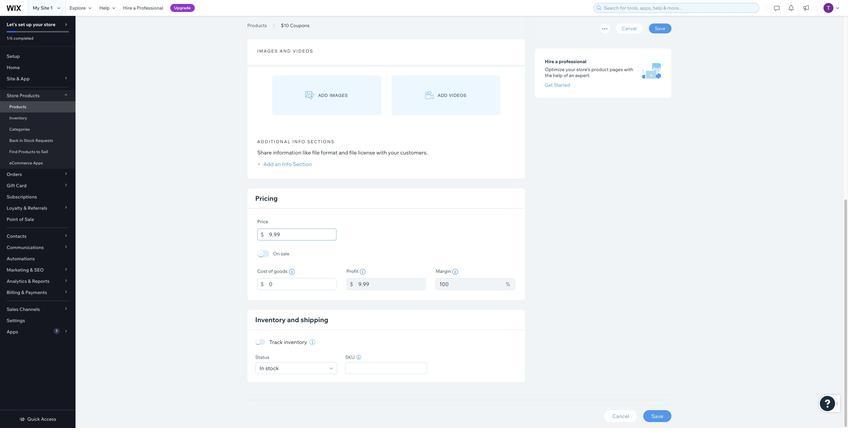 Task type: locate. For each thing, give the bounding box(es) containing it.
share
[[257, 149, 272, 156]]

1 vertical spatial hire
[[545, 59, 554, 65]]

of inside sidebar element
[[19, 217, 23, 223]]

a inside $10 coupons form
[[555, 59, 558, 65]]

loyalty
[[7, 205, 23, 211]]

0 vertical spatial an
[[569, 73, 574, 78]]

find
[[9, 149, 17, 154]]

0 vertical spatial cancel button
[[616, 24, 643, 33]]

products right store
[[20, 93, 39, 99]]

0 horizontal spatial apps
[[7, 329, 18, 335]]

billing
[[7, 290, 20, 296]]

point of sale link
[[0, 214, 76, 225]]

marketing & seo
[[7, 267, 44, 273]]

images and videos
[[257, 48, 313, 54]]

0 horizontal spatial site
[[7, 76, 15, 82]]

1 add from the left
[[318, 93, 328, 98]]

0 horizontal spatial of
[[19, 217, 23, 223]]

1
[[50, 5, 53, 11], [56, 329, 57, 334]]

upgrade button
[[170, 4, 195, 12]]

your left customers.
[[388, 149, 399, 156]]

products down store
[[9, 104, 26, 109]]

your inside optimize your store's product pages with the help of an expert.
[[566, 67, 575, 73]]

0 vertical spatial of
[[564, 73, 568, 78]]

1 horizontal spatial info tooltip image
[[360, 269, 366, 275]]

additional info sections
[[257, 139, 335, 144]]

reports
[[32, 279, 49, 285]]

site down home
[[7, 76, 15, 82]]

categories link
[[0, 124, 76, 135]]

0 horizontal spatial 1
[[50, 5, 53, 11]]

& left app
[[16, 76, 19, 82]]

store's
[[576, 67, 590, 73]]

1 vertical spatial a
[[555, 59, 558, 65]]

sidebar element
[[0, 16, 76, 429]]

file
[[312, 149, 320, 156], [349, 149, 357, 156]]

1 vertical spatial save button
[[643, 411, 671, 423]]

get
[[545, 82, 553, 88]]

0 horizontal spatial hire
[[123, 5, 132, 11]]

and right format
[[339, 149, 348, 156]]

1 right my in the top of the page
[[50, 5, 53, 11]]

back in stock requests link
[[0, 135, 76, 146]]

started
[[554, 82, 570, 88]]

1 horizontal spatial site
[[41, 5, 49, 11]]

0 horizontal spatial add
[[318, 93, 328, 98]]

point of sale
[[7, 217, 34, 223]]

1 horizontal spatial $10
[[281, 23, 289, 28]]

2 horizontal spatial of
[[564, 73, 568, 78]]

inventory up the 'categories'
[[9, 116, 27, 121]]

of left sale
[[19, 217, 23, 223]]

an left expert.
[[569, 73, 574, 78]]

file right 'like'
[[312, 149, 320, 156]]

2 vertical spatial of
[[268, 269, 273, 275]]

1 info tooltip image from the left
[[289, 269, 295, 275]]

products link up images
[[244, 22, 270, 29]]

1 horizontal spatial products link
[[244, 22, 270, 29]]

automations
[[7, 256, 35, 262]]

1 vertical spatial your
[[566, 67, 575, 73]]

hire
[[123, 5, 132, 11], [545, 59, 554, 65]]

orders button
[[0, 169, 76, 180]]

& for billing
[[21, 290, 24, 296]]

analytics
[[7, 279, 27, 285]]

file left license
[[349, 149, 357, 156]]

& inside popup button
[[21, 290, 24, 296]]

1 vertical spatial cancel
[[612, 414, 629, 420]]

1 horizontal spatial an
[[569, 73, 574, 78]]

0 vertical spatial site
[[41, 5, 49, 11]]

1 horizontal spatial with
[[624, 67, 633, 73]]

loyalty & referrals
[[7, 205, 47, 211]]

point
[[7, 217, 18, 223]]

your down professional
[[566, 67, 575, 73]]

1 vertical spatial apps
[[7, 329, 18, 335]]

marketing
[[7, 267, 29, 273]]

0 vertical spatial save button
[[649, 24, 671, 33]]

0 horizontal spatial info tooltip image
[[289, 269, 295, 275]]

payments
[[25, 290, 47, 296]]

gift card
[[7, 183, 27, 189]]

find products to sell
[[9, 149, 48, 154]]

pages
[[610, 67, 623, 73]]

an left info
[[275, 161, 281, 168]]

information
[[273, 149, 301, 156]]

a up the optimize
[[555, 59, 558, 65]]

help
[[99, 5, 110, 11]]

sell
[[41, 149, 48, 154]]

0 horizontal spatial inventory
[[9, 116, 27, 121]]

0 vertical spatial and
[[280, 48, 291, 54]]

shipping
[[301, 316, 328, 324]]

requests
[[35, 138, 53, 143]]

$ down profit
[[350, 281, 353, 288]]

0 vertical spatial inventory
[[9, 116, 27, 121]]

hire up the optimize
[[545, 59, 554, 65]]

info tooltip image for cost of goods
[[289, 269, 295, 275]]

products link down store products
[[0, 101, 76, 113]]

loyalty & referrals button
[[0, 203, 76, 214]]

2 file from the left
[[349, 149, 357, 156]]

products up images
[[247, 23, 267, 28]]

1 vertical spatial save
[[651, 414, 663, 420]]

& right billing
[[21, 290, 24, 296]]

save for the save button to the bottom
[[651, 414, 663, 420]]

0 vertical spatial apps
[[33, 161, 43, 166]]

& for loyalty
[[24, 205, 27, 211]]

& inside 'dropdown button'
[[16, 76, 19, 82]]

products
[[247, 23, 267, 28], [20, 93, 39, 99], [9, 104, 26, 109], [18, 149, 35, 154]]

add right gallery icon
[[318, 93, 328, 98]]

1 vertical spatial 1
[[56, 329, 57, 334]]

hire right help "button"
[[123, 5, 132, 11]]

apps down find products to sell link
[[33, 161, 43, 166]]

0 horizontal spatial your
[[33, 22, 43, 27]]

0 horizontal spatial file
[[312, 149, 320, 156]]

1 horizontal spatial apps
[[33, 161, 43, 166]]

add
[[318, 93, 328, 98], [438, 93, 448, 98]]

with
[[624, 67, 633, 73], [376, 149, 387, 156]]

1 horizontal spatial a
[[555, 59, 558, 65]]

hire a professional
[[123, 5, 163, 11]]

site right my in the top of the page
[[41, 5, 49, 11]]

hire for hire a professional
[[123, 5, 132, 11]]

$10 up images and videos
[[281, 23, 289, 28]]

0 horizontal spatial with
[[376, 149, 387, 156]]

of right cost
[[268, 269, 273, 275]]

a
[[133, 5, 136, 11], [555, 59, 558, 65]]

info tooltip image
[[289, 269, 295, 275], [360, 269, 366, 275]]

$10 up images
[[247, 14, 268, 29]]

hire inside $10 coupons form
[[545, 59, 554, 65]]

my site 1
[[33, 5, 53, 11]]

0 horizontal spatial a
[[133, 5, 136, 11]]

1 down the settings link
[[56, 329, 57, 334]]

1 horizontal spatial add
[[438, 93, 448, 98]]

your inside sidebar element
[[33, 22, 43, 27]]

with right pages
[[624, 67, 633, 73]]

0 vertical spatial with
[[624, 67, 633, 73]]

1 horizontal spatial 1
[[56, 329, 57, 334]]

info tooltip image right profit
[[360, 269, 366, 275]]

& left reports
[[28, 279, 31, 285]]

0 horizontal spatial an
[[275, 161, 281, 168]]

add right videos icon
[[438, 93, 448, 98]]

1 horizontal spatial inventory
[[255, 316, 286, 324]]

info tooltip image right goods
[[289, 269, 295, 275]]

0 vertical spatial products link
[[244, 22, 270, 29]]

quick
[[27, 417, 40, 423]]

on sale
[[273, 251, 289, 257]]

$ down price
[[261, 232, 264, 238]]

apps down settings
[[7, 329, 18, 335]]

1 vertical spatial inventory
[[255, 316, 286, 324]]

& left the seo
[[30, 267, 33, 273]]

&
[[16, 76, 19, 82], [24, 205, 27, 211], [30, 267, 33, 273], [28, 279, 31, 285], [21, 290, 24, 296]]

save for topmost the save button
[[655, 26, 665, 31]]

section
[[293, 161, 312, 168]]

inventory for inventory and shipping
[[255, 316, 286, 324]]

add for add videos
[[438, 93, 448, 98]]

save button
[[649, 24, 671, 33], [643, 411, 671, 423]]

2 vertical spatial and
[[287, 316, 299, 324]]

analytics & reports
[[7, 279, 49, 285]]

%
[[506, 281, 510, 288]]

None text field
[[269, 229, 337, 241], [269, 279, 337, 291], [358, 279, 426, 291], [269, 229, 337, 241], [269, 279, 337, 291], [358, 279, 426, 291]]

1 horizontal spatial hire
[[545, 59, 554, 65]]

site inside 'dropdown button'
[[7, 76, 15, 82]]

none text field inside $10 coupons form
[[436, 279, 503, 291]]

a for professional
[[133, 5, 136, 11]]

a inside hire a professional link
[[133, 5, 136, 11]]

1 horizontal spatial your
[[388, 149, 399, 156]]

find products to sell link
[[0, 146, 76, 158]]

and left shipping
[[287, 316, 299, 324]]

margin
[[436, 269, 451, 275]]

None field
[[258, 363, 328, 374], [348, 363, 425, 374], [258, 363, 328, 374], [348, 363, 425, 374]]

0 vertical spatial a
[[133, 5, 136, 11]]

images
[[257, 48, 278, 54]]

an inside optimize your store's product pages with the help of an expert.
[[569, 73, 574, 78]]

quick access
[[27, 417, 56, 423]]

your right up
[[33, 22, 43, 27]]

$
[[261, 232, 264, 238], [261, 281, 264, 288], [350, 281, 353, 288]]

None text field
[[436, 279, 503, 291]]

0 vertical spatial hire
[[123, 5, 132, 11]]

professional
[[137, 5, 163, 11]]

home link
[[0, 62, 76, 73]]

1 vertical spatial site
[[7, 76, 15, 82]]

your
[[33, 22, 43, 27], [566, 67, 575, 73], [388, 149, 399, 156]]

1 vertical spatial with
[[376, 149, 387, 156]]

inventory link
[[0, 113, 76, 124]]

& right the loyalty
[[24, 205, 27, 211]]

a left professional
[[133, 5, 136, 11]]

of right help
[[564, 73, 568, 78]]

stock
[[24, 138, 35, 143]]

$ for %
[[350, 281, 353, 288]]

on
[[273, 251, 280, 257]]

1 horizontal spatial file
[[349, 149, 357, 156]]

of
[[564, 73, 568, 78], [19, 217, 23, 223], [268, 269, 273, 275]]

0 vertical spatial save
[[655, 26, 665, 31]]

1 vertical spatial of
[[19, 217, 23, 223]]

inventory inside $10 coupons form
[[255, 316, 286, 324]]

inventory up track
[[255, 316, 286, 324]]

save
[[655, 26, 665, 31], [651, 414, 663, 420]]

sku
[[345, 355, 355, 361]]

apps
[[33, 161, 43, 166], [7, 329, 18, 335]]

2 info tooltip image from the left
[[360, 269, 366, 275]]

Start typing a brand name field
[[547, 17, 659, 28]]

0 horizontal spatial products link
[[0, 101, 76, 113]]

& for marketing
[[30, 267, 33, 273]]

setup
[[7, 53, 20, 59]]

videos icon image
[[425, 91, 434, 100]]

inventory
[[9, 116, 27, 121], [255, 316, 286, 324]]

1 vertical spatial and
[[339, 149, 348, 156]]

customers.
[[400, 149, 428, 156]]

1 vertical spatial cancel button
[[604, 411, 637, 423]]

with right license
[[376, 149, 387, 156]]

gift card button
[[0, 180, 76, 191]]

2 vertical spatial your
[[388, 149, 399, 156]]

& inside 'popup button'
[[30, 267, 33, 273]]

2 add from the left
[[438, 93, 448, 98]]

$10 coupons up images and videos
[[247, 14, 322, 29]]

coupons
[[271, 14, 322, 29], [290, 23, 310, 28]]

and left the videos
[[280, 48, 291, 54]]

1 horizontal spatial of
[[268, 269, 273, 275]]

and for videos
[[280, 48, 291, 54]]

ecommerce apps link
[[0, 158, 76, 169]]

1 vertical spatial an
[[275, 161, 281, 168]]

info
[[282, 161, 292, 168]]

add
[[263, 161, 274, 168]]

inventory inside sidebar element
[[9, 116, 27, 121]]

sales
[[7, 307, 18, 313]]

referrals
[[28, 205, 47, 211]]

0 vertical spatial your
[[33, 22, 43, 27]]

$ for on sale
[[261, 232, 264, 238]]

to
[[36, 149, 40, 154]]

products up ecommerce apps
[[18, 149, 35, 154]]

2 horizontal spatial your
[[566, 67, 575, 73]]

categories
[[9, 127, 30, 132]]



Task type: describe. For each thing, give the bounding box(es) containing it.
set
[[18, 22, 25, 27]]

site & app button
[[0, 73, 76, 84]]

billing & payments button
[[0, 287, 76, 299]]

& for site
[[16, 76, 19, 82]]

contacts
[[7, 234, 26, 240]]

0 vertical spatial 1
[[50, 5, 53, 11]]

optimize your store's product pages with the help of an expert.
[[545, 67, 633, 78]]

sales channels button
[[0, 304, 76, 315]]

hire for hire a professional
[[545, 59, 554, 65]]

inventory
[[284, 339, 307, 346]]

hire a professional
[[545, 59, 586, 65]]

the
[[545, 73, 552, 78]]

back in stock requests
[[9, 138, 53, 143]]

quick access button
[[19, 417, 56, 423]]

my
[[33, 5, 40, 11]]

hire a professional link
[[119, 0, 167, 16]]

sale
[[25, 217, 34, 223]]

& for analytics
[[28, 279, 31, 285]]

info
[[292, 139, 306, 144]]

1/6 completed
[[7, 36, 33, 41]]

orders
[[7, 172, 22, 178]]

$10 coupons up the videos
[[281, 23, 310, 28]]

of for cost of goods
[[268, 269, 273, 275]]

communications
[[7, 245, 44, 251]]

completed
[[14, 36, 33, 41]]

1 file from the left
[[312, 149, 320, 156]]

images
[[330, 93, 348, 98]]

status
[[255, 355, 269, 361]]

products inside $10 coupons form
[[247, 23, 267, 28]]

marketing & seo button
[[0, 265, 76, 276]]

$10 coupons form
[[76, 0, 848, 429]]

up
[[26, 22, 32, 27]]

with inside optimize your store's product pages with the help of an expert.
[[624, 67, 633, 73]]

help button
[[95, 0, 119, 16]]

info tooltip image
[[452, 269, 458, 275]]

settings
[[7, 318, 25, 324]]

price
[[257, 219, 268, 225]]

gallery image
[[305, 91, 314, 100]]

add videos
[[438, 93, 467, 98]]

store products
[[7, 93, 39, 99]]

add for add images
[[318, 93, 328, 98]]

$ down cost
[[261, 281, 264, 288]]

sections
[[307, 139, 335, 144]]

expert.
[[575, 73, 590, 78]]

channels
[[19, 307, 40, 313]]

0 vertical spatial cancel
[[622, 26, 637, 31]]

add an info section
[[262, 161, 312, 168]]

add images
[[318, 93, 348, 98]]

analytics & reports button
[[0, 276, 76, 287]]

track
[[269, 339, 283, 346]]

sales channels
[[7, 307, 40, 313]]

additional
[[257, 139, 291, 144]]

of for point of sale
[[19, 217, 23, 223]]

profit
[[347, 269, 358, 275]]

home
[[7, 65, 20, 71]]

like
[[303, 149, 311, 156]]

gift
[[7, 183, 15, 189]]

1 vertical spatial products link
[[0, 101, 76, 113]]

goods
[[274, 269, 288, 275]]

billing & payments
[[7, 290, 47, 296]]

info tooltip image for profit
[[360, 269, 366, 275]]

help
[[553, 73, 563, 78]]

of inside optimize your store's product pages with the help of an expert.
[[564, 73, 568, 78]]

card
[[16, 183, 27, 189]]

settings link
[[0, 315, 76, 327]]

cost
[[257, 269, 267, 275]]

videos
[[449, 93, 467, 98]]

store products button
[[0, 90, 76, 101]]

products inside popup button
[[20, 93, 39, 99]]

let's set up your store
[[7, 22, 55, 27]]

1 inside sidebar element
[[56, 329, 57, 334]]

setup link
[[0, 51, 76, 62]]

app
[[20, 76, 30, 82]]

sale
[[281, 251, 289, 257]]

videos
[[293, 48, 313, 54]]

back
[[9, 138, 19, 143]]

0 horizontal spatial $10
[[247, 14, 268, 29]]

and for shipping
[[287, 316, 299, 324]]

inventory and shipping
[[255, 316, 328, 324]]

let's
[[7, 22, 17, 27]]

license
[[358, 149, 375, 156]]

site & app
[[7, 76, 30, 82]]

upgrade
[[174, 5, 191, 10]]

cost of goods
[[257, 269, 288, 275]]

inventory for inventory
[[9, 116, 27, 121]]

share information like file format and file license with your customers.
[[257, 149, 428, 156]]

1/6
[[7, 36, 13, 41]]

store
[[44, 22, 55, 27]]

optimize
[[545, 67, 565, 73]]

Search for tools, apps, help & more... field
[[602, 3, 757, 13]]

get started link
[[545, 82, 570, 88]]

a for professional
[[555, 59, 558, 65]]

explore
[[70, 5, 86, 11]]

add an info section link
[[257, 161, 312, 168]]

automations link
[[0, 253, 76, 265]]



